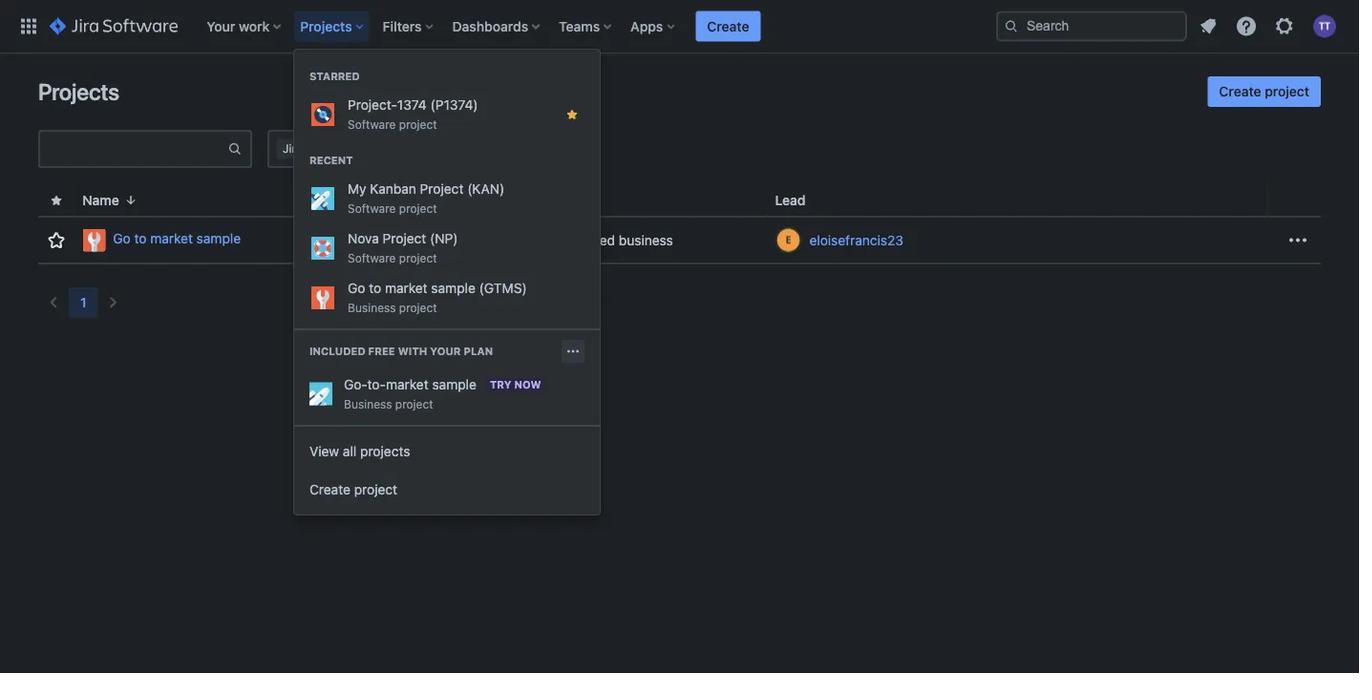 Task type: vqa. For each thing, say whether or not it's contained in the screenshot.
the right the
no



Task type: describe. For each thing, give the bounding box(es) containing it.
project down projects
[[354, 482, 398, 498]]

kanban
[[370, 181, 417, 197]]

nova project (np) software project
[[348, 231, 458, 265]]

filters
[[383, 18, 422, 34]]

project inside the project-1374 (p1374) software project
[[399, 118, 437, 131]]

project down "settings" icon
[[1266, 84, 1310, 99]]

team-managed business
[[519, 232, 674, 248]]

to-
[[368, 377, 386, 392]]

free
[[368, 345, 395, 358]]

group containing project-1374 (p1374)
[[294, 50, 600, 329]]

1374
[[397, 97, 427, 113]]

0 horizontal spatial create
[[310, 482, 351, 498]]

market for go-to-market sample
[[386, 377, 429, 392]]

go for go to market sample
[[113, 231, 131, 247]]

(kan)
[[468, 181, 505, 197]]

all
[[343, 444, 357, 460]]

settings image
[[1274, 15, 1297, 38]]

banner containing your work
[[0, 0, 1360, 54]]

software for nova
[[348, 251, 396, 265]]

projects
[[360, 444, 410, 460]]

projects inside popup button
[[300, 18, 352, 34]]

go for go to market sample (gtms) business project
[[348, 280, 365, 296]]

with
[[398, 345, 428, 358]]

your work button
[[201, 11, 289, 42]]

your
[[430, 345, 461, 358]]

team-
[[519, 232, 558, 248]]

eloisefrancis23
[[810, 232, 904, 248]]

included
[[310, 345, 366, 358]]

(gtms)
[[479, 280, 527, 296]]

work
[[306, 142, 333, 155]]

your profile and settings image
[[1314, 15, 1337, 38]]

dashboards button
[[447, 11, 548, 42]]

1 horizontal spatial create project button
[[1208, 76, 1322, 107]]

market for go to market sample
[[150, 231, 193, 247]]

go-
[[344, 377, 368, 392]]

next image
[[102, 291, 125, 314]]

my kanban project (kan) software project
[[348, 181, 505, 215]]

try
[[490, 379, 512, 391]]

key button
[[357, 190, 411, 211]]

more image
[[566, 344, 581, 359]]

included free with your plan
[[310, 345, 493, 358]]

now
[[515, 379, 541, 391]]

key
[[365, 193, 388, 208]]

project inside my kanban project (kan) software project
[[399, 202, 437, 215]]

project inside go to market sample (gtms) business project
[[399, 301, 437, 314]]

name
[[82, 193, 119, 208]]

managed
[[558, 232, 615, 248]]

market for go to market sample (gtms) business project
[[385, 280, 428, 296]]

project-1374 (p1374) software project
[[348, 97, 478, 131]]

star project-1374 (p1374) image
[[565, 107, 580, 122]]

dashboards
[[453, 18, 529, 34]]

try now
[[490, 379, 541, 391]]

project inside my kanban project (kan) software project
[[420, 181, 464, 197]]

1 vertical spatial create project button
[[294, 471, 600, 509]]

jira work management
[[283, 142, 406, 155]]

view all projects
[[310, 444, 410, 460]]

go to market sample link
[[82, 229, 350, 252]]

software for project-
[[348, 118, 396, 131]]

create button
[[696, 11, 761, 42]]

appswitcher icon image
[[17, 15, 40, 38]]

view all projects link
[[294, 433, 600, 471]]

to for go to market sample (gtms) business project
[[369, 280, 381, 296]]

notifications image
[[1197, 15, 1220, 38]]



Task type: locate. For each thing, give the bounding box(es) containing it.
3 software from the top
[[348, 251, 396, 265]]

software down nova
[[348, 251, 396, 265]]

0 vertical spatial create project button
[[1208, 76, 1322, 107]]

previous image
[[42, 291, 65, 314]]

0 vertical spatial to
[[134, 231, 147, 247]]

go
[[113, 231, 131, 247], [348, 280, 365, 296]]

go to market sample (gtms) business project
[[348, 280, 527, 314]]

sample
[[197, 231, 241, 247], [431, 280, 476, 296], [432, 377, 477, 392]]

1 horizontal spatial create
[[708, 18, 750, 34]]

jira software image
[[50, 15, 178, 38], [50, 15, 178, 38]]

project
[[420, 181, 464, 197], [383, 231, 427, 247]]

1 vertical spatial to
[[369, 280, 381, 296]]

0 vertical spatial sample
[[197, 231, 241, 247]]

banner
[[0, 0, 1360, 54]]

market inside go-to-market sample group
[[386, 377, 429, 392]]

create right apps dropdown button
[[708, 18, 750, 34]]

market inside go to market sample link
[[150, 231, 193, 247]]

lead button
[[768, 190, 829, 211]]

0 vertical spatial go
[[113, 231, 131, 247]]

software
[[348, 118, 396, 131], [348, 202, 396, 215], [348, 251, 396, 265]]

help image
[[1236, 15, 1259, 38]]

to down gtms
[[369, 280, 381, 296]]

your
[[207, 18, 235, 34]]

project up with
[[399, 301, 437, 314]]

0 vertical spatial projects
[[300, 18, 352, 34]]

sample for go to market sample (gtms) business project
[[431, 280, 476, 296]]

filters button
[[377, 11, 441, 42]]

gtms
[[365, 232, 403, 248]]

go down nova
[[348, 280, 365, 296]]

view
[[310, 444, 339, 460]]

go-to-market sample
[[344, 377, 477, 392]]

2 vertical spatial sample
[[432, 377, 477, 392]]

1 vertical spatial go
[[348, 280, 365, 296]]

sample for go-to-market sample
[[432, 377, 477, 392]]

business inside go-to-market sample group
[[344, 398, 392, 411]]

0 horizontal spatial to
[[134, 231, 147, 247]]

1 horizontal spatial to
[[369, 280, 381, 296]]

0 horizontal spatial go
[[113, 231, 131, 247]]

nova
[[348, 231, 379, 247]]

business down to-
[[344, 398, 392, 411]]

1 horizontal spatial go
[[348, 280, 365, 296]]

(np)
[[430, 231, 458, 247]]

1 horizontal spatial create project
[[1220, 84, 1310, 99]]

create inside button
[[708, 18, 750, 34]]

create
[[708, 18, 750, 34], [1220, 84, 1262, 99], [310, 482, 351, 498]]

project down go-to-market sample
[[395, 398, 434, 411]]

1 software from the top
[[348, 118, 396, 131]]

0 horizontal spatial create project
[[310, 482, 398, 498]]

1 vertical spatial projects
[[38, 78, 119, 105]]

project inside nova project (np) software project
[[399, 251, 437, 265]]

software down project-
[[348, 118, 396, 131]]

project
[[1266, 84, 1310, 99], [399, 118, 437, 131], [399, 202, 437, 215], [399, 251, 437, 265], [399, 301, 437, 314], [395, 398, 434, 411], [354, 482, 398, 498]]

software inside the project-1374 (p1374) software project
[[348, 118, 396, 131]]

0 vertical spatial create
[[708, 18, 750, 34]]

apps
[[631, 18, 664, 34]]

management
[[337, 142, 406, 155]]

(p1374)
[[431, 97, 478, 113]]

sample inside go-to-market sample group
[[432, 377, 477, 392]]

1 vertical spatial market
[[385, 280, 428, 296]]

0 horizontal spatial create project button
[[294, 471, 600, 509]]

group
[[294, 50, 600, 329]]

sample inside go to market sample link
[[197, 231, 241, 247]]

business
[[619, 232, 674, 248]]

1 vertical spatial sample
[[431, 280, 476, 296]]

go inside go to market sample (gtms) business project
[[348, 280, 365, 296]]

lead
[[775, 193, 806, 208]]

go to market sample
[[113, 231, 241, 247]]

0 vertical spatial software
[[348, 118, 396, 131]]

project inside nova project (np) software project
[[383, 231, 427, 247]]

teams button
[[553, 11, 619, 42]]

to
[[134, 231, 147, 247], [369, 280, 381, 296]]

starred
[[310, 70, 360, 83]]

business up free
[[348, 301, 396, 314]]

star go to market sample image
[[45, 229, 68, 252]]

project down '1374'
[[399, 118, 437, 131]]

software down my on the left top of the page
[[348, 202, 396, 215]]

project left (np)
[[383, 231, 427, 247]]

create project button down projects
[[294, 471, 600, 509]]

None text field
[[40, 136, 227, 162]]

plan
[[464, 345, 493, 358]]

eloisefrancis23 link
[[810, 231, 904, 250]]

0 vertical spatial market
[[150, 231, 193, 247]]

business
[[348, 301, 396, 314], [344, 398, 392, 411]]

2 vertical spatial create
[[310, 482, 351, 498]]

go down the name button
[[113, 231, 131, 247]]

recent
[[310, 154, 353, 167]]

1 vertical spatial project
[[383, 231, 427, 247]]

name button
[[75, 190, 146, 211]]

0 horizontal spatial projects
[[38, 78, 119, 105]]

work
[[239, 18, 270, 34]]

project down kanban
[[399, 202, 437, 215]]

projects button
[[295, 11, 371, 42]]

Search field
[[997, 11, 1188, 42]]

create down view
[[310, 482, 351, 498]]

create project down all
[[310, 482, 398, 498]]

go-to-market sample group
[[294, 329, 600, 425]]

software inside my kanban project (kan) software project
[[348, 202, 396, 215]]

2 software from the top
[[348, 202, 396, 215]]

create project button
[[1208, 76, 1322, 107], [294, 471, 600, 509]]

sample for go to market sample
[[197, 231, 241, 247]]

1 horizontal spatial projects
[[300, 18, 352, 34]]

apps button
[[625, 11, 683, 42]]

2 horizontal spatial create
[[1220, 84, 1262, 99]]

0 vertical spatial create project
[[1220, 84, 1310, 99]]

1
[[80, 295, 87, 311]]

to inside go to market sample (gtms) business project
[[369, 280, 381, 296]]

project down (np)
[[399, 251, 437, 265]]

projects
[[300, 18, 352, 34], [38, 78, 119, 105]]

project left (kan)
[[420, 181, 464, 197]]

business inside go to market sample (gtms) business project
[[348, 301, 396, 314]]

project inside go-to-market sample group
[[395, 398, 434, 411]]

0 vertical spatial business
[[348, 301, 396, 314]]

to down the name button
[[134, 231, 147, 247]]

sample inside go to market sample (gtms) business project
[[431, 280, 476, 296]]

1 vertical spatial create project
[[310, 482, 398, 498]]

2 vertical spatial software
[[348, 251, 396, 265]]

1 vertical spatial business
[[344, 398, 392, 411]]

create project button down help image
[[1208, 76, 1322, 107]]

create project down help image
[[1220, 84, 1310, 99]]

primary element
[[11, 0, 997, 53]]

teams
[[559, 18, 600, 34]]

1 vertical spatial create
[[1220, 84, 1262, 99]]

1 button
[[69, 288, 98, 318]]

projects down appswitcher icon
[[38, 78, 119, 105]]

create project
[[1220, 84, 1310, 99], [310, 482, 398, 498]]

create down help image
[[1220, 84, 1262, 99]]

projects up "starred"
[[300, 18, 352, 34]]

jira
[[283, 142, 302, 155]]

market inside go to market sample (gtms) business project
[[385, 280, 428, 296]]

to for go to market sample
[[134, 231, 147, 247]]

0 vertical spatial project
[[420, 181, 464, 197]]

software inside nova project (np) software project
[[348, 251, 396, 265]]

more image
[[1287, 229, 1310, 252]]

business project
[[344, 398, 434, 411]]

2 vertical spatial market
[[386, 377, 429, 392]]

search image
[[1004, 19, 1020, 34]]

your work
[[207, 18, 270, 34]]

project-
[[348, 97, 397, 113]]

market
[[150, 231, 193, 247], [385, 280, 428, 296], [386, 377, 429, 392]]

my
[[348, 181, 367, 197]]

to inside go to market sample link
[[134, 231, 147, 247]]

1 vertical spatial software
[[348, 202, 396, 215]]



